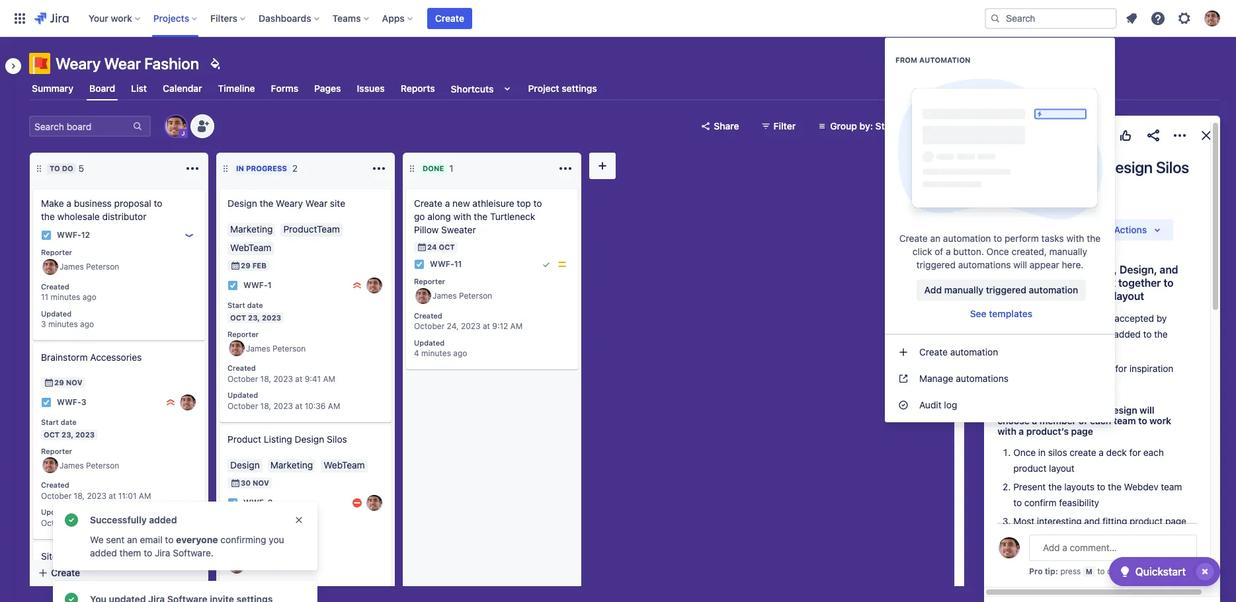 Task type: describe. For each thing, give the bounding box(es) containing it.
to right m
[[1098, 567, 1106, 577]]

23, for design
[[248, 313, 260, 322]]

done image
[[541, 259, 552, 270]]

added inside most interesting and fitting product page will get added to the brand bible
[[1046, 532, 1073, 543]]

a inside create a new athleisure top to go along with the turtleneck pillow sweater
[[445, 198, 450, 209]]

task
[[1096, 363, 1113, 374]]

1 vertical spatial product listing design silos
[[228, 434, 347, 445]]

wwf-12
[[57, 231, 90, 240]]

done image
[[541, 259, 552, 270]]

reports
[[401, 83, 435, 94]]

will inside product, marketing, and design will choose a member of each team to work with a product's page
[[1140, 405, 1155, 416]]

a down product,
[[1019, 426, 1025, 437]]

linked issues
[[998, 565, 1058, 576]]

start date oct 23, 2023 for product
[[228, 519, 281, 540]]

2023 down 30 nov
[[262, 531, 281, 540]]

Search field
[[985, 8, 1118, 29]]

fitting
[[1103, 516, 1128, 527]]

at for 12:59
[[109, 519, 116, 529]]

most
[[1014, 516, 1035, 527]]

am for october 18, 2023 at 9:41 am
[[323, 375, 335, 385]]

brainstorm accessories
[[41, 352, 142, 363]]

am for october 24, 2023 at 9:12 am
[[511, 322, 523, 332]]

30 nov
[[241, 479, 269, 488]]

a inside create an automation to perform tasks with the click of a button. once created, manually triggered automations will appear here.
[[946, 246, 951, 257]]

here.
[[1062, 259, 1084, 271]]

get
[[1030, 532, 1044, 543]]

created 11 minutes ago
[[41, 282, 96, 303]]

0 vertical spatial listing
[[1056, 158, 1102, 176]]

together
[[1119, 277, 1162, 289]]

banner containing your work
[[0, 0, 1237, 37]]

24,
[[447, 322, 459, 332]]

1 horizontal spatial wear
[[306, 198, 328, 209]]

brand inside most interesting and fitting product page will get added to the brand bible
[[1102, 532, 1127, 543]]

relates to
[[998, 584, 1035, 594]]

peterson up created october 18, 2023 at 9:41 am
[[273, 344, 306, 354]]

an inside create an automation to perform tasks with the click of a button. once created, manually triggered automations will appear here.
[[931, 233, 941, 244]]

1 vertical spatial james peterson image
[[42, 458, 58, 474]]

design down in
[[228, 198, 257, 209]]

and for and
[[1088, 405, 1105, 416]]

profile image of james peterson image
[[999, 538, 1020, 559]]

oct left you
[[230, 531, 246, 540]]

james peterson up created october 18, 2023 at 11:01 am
[[60, 461, 119, 471]]

team inside present the layouts to the webdev team to confirm feasibility
[[1162, 481, 1183, 493]]

present
[[1014, 481, 1046, 493]]

quickstart button
[[1109, 558, 1221, 587]]

0 horizontal spatial listing
[[264, 434, 292, 445]]

success image
[[64, 592, 79, 603]]

set background color image
[[207, 56, 223, 71]]

create for create an automation to perform tasks with the click of a button. once created, manually triggered automations will appear here.
[[900, 233, 928, 244]]

2023 inside updated october 18, 2023 at 12:59 pm
[[87, 519, 107, 529]]

01
[[54, 578, 63, 586]]

teams button
[[329, 8, 374, 29]]

tip:
[[1045, 567, 1059, 577]]

design the weary wear site
[[228, 198, 345, 209]]

1 column actions menu image from the left
[[185, 161, 200, 177]]

for inside refer to the parent task for inspiration sites
[[1116, 363, 1128, 374]]

add people image
[[195, 118, 210, 134]]

will inside 'the webdev, marketing, design, and product teams will work together to create a product listing layout'
[[1073, 277, 1089, 289]]

updated october 18, 2023 at 12:59 pm
[[41, 508, 153, 529]]

18, for october 18, 2023 at 12:59 pm
[[74, 519, 85, 529]]

teams
[[1040, 277, 1070, 289]]

timeline link
[[215, 77, 258, 101]]

10:36
[[305, 402, 326, 412]]

search image
[[991, 13, 1001, 23]]

interesting
[[1037, 516, 1082, 527]]

12
[[81, 231, 90, 240]]

0 horizontal spatial weary
[[56, 54, 101, 73]]

date for product
[[247, 519, 263, 527]]

2 vertical spatial james peterson image
[[229, 559, 245, 575]]

status
[[876, 120, 904, 132]]

column actions menu image
[[371, 161, 387, 177]]

projects button
[[149, 8, 203, 29]]

james peterson down 12
[[60, 262, 119, 272]]

sent
[[106, 535, 125, 546]]

once in silos create a deck for each product layout
[[1014, 447, 1167, 474]]

task image for wwf-12
[[41, 230, 52, 241]]

create for create a new athleisure top to go along with the turtleneck pillow sweater
[[414, 198, 443, 209]]

ago for 3 minutes ago
[[80, 320, 94, 330]]

make
[[41, 198, 64, 209]]

2023 down wwf-3 "link"
[[75, 431, 95, 439]]

refer to the parent task for inspiration sites
[[1014, 363, 1177, 390]]

project settings link
[[526, 77, 600, 101]]

list link
[[128, 77, 150, 101]]

october for october 18, 2023 at 11:01 am
[[41, 492, 72, 502]]

the up confirm
[[1049, 481, 1062, 493]]

successfully added
[[90, 515, 177, 526]]

make a business proposal to the wholesale distributor
[[41, 198, 162, 222]]

1 horizontal spatial product listing design silos
[[998, 158, 1190, 176]]

to up most
[[1014, 497, 1022, 509]]

work inside popup button
[[111, 12, 132, 23]]

in
[[236, 164, 244, 173]]

share image
[[1146, 128, 1162, 144]]

your work button
[[85, 8, 145, 29]]

calendar
[[163, 83, 202, 94]]

from automation
[[896, 56, 971, 64]]

manage automations link
[[885, 366, 1116, 392]]

start date oct 23, 2023 for design
[[228, 301, 281, 322]]

created,
[[1012, 246, 1047, 257]]

page inside most interesting and fitting product page will get added to the brand bible
[[1166, 516, 1187, 527]]

sidebar navigation image
[[0, 53, 29, 79]]

accessories
[[90, 352, 142, 363]]

wwf-1 link
[[244, 280, 272, 292]]

wwf- for the leftmost the wwf-2 link
[[244, 499, 268, 508]]

dashboards
[[259, 12, 311, 23]]

date for design
[[247, 301, 263, 310]]

reporter down wwf-3 "link"
[[41, 447, 72, 456]]

james up created october 18, 2023 at 11:01 am
[[60, 461, 84, 471]]

design down 10:36
[[295, 434, 324, 445]]

updated for 4 minutes ago
[[414, 338, 445, 347]]

october for october 18, 2023 at 12:59 pm
[[41, 519, 72, 529]]

with inside product, marketing, and design will choose a member of each team to work with a product's page
[[998, 426, 1017, 437]]

comment
[[1108, 567, 1143, 577]]

0 vertical spatial james peterson image
[[367, 278, 382, 294]]

create automation link
[[885, 339, 1116, 366]]

james up created 11 minutes ago
[[60, 262, 84, 272]]

create inside once in silos create a deck for each product layout
[[1070, 447, 1097, 458]]

wwf- for wwf-12 link
[[57, 231, 81, 240]]

wwf-11
[[430, 260, 462, 270]]

vote options: no one has voted for this issue yet. image
[[1118, 128, 1134, 144]]

create automation
[[920, 347, 999, 358]]

to up jira
[[165, 535, 174, 546]]

product inside 'the webdev, marketing, design, and product teams will work together to create a product listing layout'
[[998, 277, 1037, 289]]

calendar link
[[160, 77, 205, 101]]

task image for create a new athleisure top to go along with the turtleneck pillow sweater
[[414, 259, 425, 270]]

wwf- for wwf-1 link
[[244, 281, 268, 291]]

create inside primary 'element'
[[435, 12, 465, 23]]

choose
[[998, 415, 1030, 427]]

m
[[1087, 568, 1093, 576]]

will inside most interesting and fitting product page will get added to the brand bible
[[1014, 532, 1027, 543]]

pillow
[[414, 224, 439, 236]]

should
[[1071, 329, 1099, 340]]

at for 9:12
[[483, 322, 490, 332]]

brand inside the once a layout has been accepted by leadership, it should be added to the brand bible document
[[1014, 345, 1039, 356]]

weary wear fashion
[[56, 54, 199, 73]]

wwf-3
[[57, 398, 86, 408]]

bible inside the once a layout has been accepted by leadership, it should be added to the brand bible document
[[1041, 345, 1062, 356]]

team inside product, marketing, and design will choose a member of each team to work with a product's page
[[1114, 415, 1136, 427]]

18, for october 18, 2023 at 9:41 am
[[260, 375, 271, 385]]

page inside product, marketing, and design will choose a member of each team to work with a product's page
[[1072, 426, 1094, 437]]

apps
[[382, 12, 405, 23]]

peterson up "created october 24, 2023 at 9:12 am"
[[459, 291, 493, 301]]

work inside 'the webdev, marketing, design, and product teams will work together to create a product listing layout'
[[1092, 277, 1116, 289]]

james down confirming
[[246, 562, 270, 572]]

launch
[[60, 551, 91, 562]]

peterson down 12
[[86, 262, 119, 272]]

confirming you added them to jira software.
[[90, 535, 284, 559]]

silos
[[1049, 447, 1068, 458]]

done
[[423, 164, 444, 173]]

peterson up created october 18, 2023 at 11:01 am
[[86, 461, 119, 471]]

added up we sent an email to everyone
[[149, 515, 177, 526]]

2 for the leftmost the wwf-2 link
[[268, 499, 273, 508]]

james peterson up created october 18, 2023 at 9:41 am
[[246, 344, 306, 354]]

minutes for 3
[[48, 320, 78, 330]]

of inside create an automation to perform tasks with the click of a button. once created, manually triggered automations will appear here.
[[935, 246, 944, 257]]

top
[[517, 198, 531, 209]]

with inside create an automation to perform tasks with the click of a button. once created, manually triggered automations will appear here.
[[1067, 233, 1085, 244]]

manage automations
[[920, 373, 1009, 384]]

issues
[[357, 83, 385, 94]]

a right choose
[[1032, 415, 1038, 427]]

relates
[[998, 584, 1025, 594]]

create column image
[[595, 158, 611, 174]]

the inside make a business proposal to the wholesale distributor
[[41, 211, 55, 222]]

updated october 18, 2023 at 10:36 am
[[228, 391, 340, 412]]

october for october 18, 2023 at 9:41 am
[[228, 375, 258, 385]]

reporter down wwf-11 link
[[414, 277, 445, 286]]

appswitcher icon image
[[12, 10, 28, 26]]

to inside make a business proposal to the wholesale distributor
[[154, 198, 162, 209]]

see templates link
[[963, 304, 1041, 325]]

oct right 24
[[439, 243, 455, 251]]

layout inside once in silos create a deck for each product layout
[[1050, 463, 1075, 474]]

29 nov
[[54, 378, 82, 387]]

medium high image
[[352, 498, 363, 509]]

product inside once in silos create a deck for each product layout
[[1014, 463, 1047, 474]]

added inside the once a layout has been accepted by leadership, it should be added to the brand bible document
[[1115, 329, 1141, 340]]

to inside confirming you added them to jira software.
[[144, 548, 152, 559]]

1 vertical spatial create button
[[30, 562, 208, 586]]

1 horizontal spatial 2
[[292, 163, 298, 174]]

task image for wwf-1
[[228, 281, 238, 291]]

audit log link
[[885, 392, 1116, 419]]

created for october 18, 2023 at 9:41 am
[[228, 364, 256, 373]]

your
[[89, 12, 108, 23]]

your profile and settings image
[[1205, 10, 1221, 26]]

to down pro on the bottom
[[1027, 584, 1035, 594]]

1 vertical spatial automations
[[956, 373, 1009, 384]]

click
[[913, 246, 933, 257]]

sweater
[[441, 224, 476, 236]]

primary element
[[8, 0, 985, 37]]

automation inside "link"
[[951, 347, 999, 358]]

the left webdev
[[1108, 481, 1122, 493]]

been
[[1092, 313, 1113, 324]]

in progress 2
[[236, 163, 298, 174]]

dismiss quickstart image
[[1195, 562, 1216, 583]]

bible inside most interesting and fitting product page will get added to the brand bible
[[1130, 532, 1150, 543]]

design down vote options: no one has voted for this issue yet. image
[[1105, 158, 1153, 176]]

11:01
[[118, 492, 137, 502]]

triggered inside create an automation to perform tasks with the click of a button. once created, manually triggered automations will appear here.
[[917, 259, 956, 271]]

you
[[269, 535, 284, 546]]

apps button
[[378, 8, 418, 29]]

james peterson up "created october 24, 2023 at 9:12 am"
[[433, 291, 493, 301]]

created october 18, 2023 at 9:41 am
[[228, 364, 335, 385]]

triggered inside 'link'
[[986, 285, 1027, 296]]

wwf-12 link
[[57, 230, 90, 241]]

marketing, inside 'the webdev, marketing, design, and product teams will work together to create a product listing layout'
[[1065, 264, 1118, 276]]

actions image
[[1173, 128, 1189, 144]]

settings image
[[1177, 10, 1193, 26]]

in
[[1039, 447, 1046, 458]]

the inside most interesting and fitting product page will get added to the brand bible
[[1086, 532, 1100, 543]]

product inside most interesting and fitting product page will get added to the brand bible
[[1130, 516, 1163, 527]]

to inside create a new athleisure top to go along with the turtleneck pillow sweater
[[534, 198, 542, 209]]

design,
[[1120, 264, 1158, 276]]

automations inside create an automation to perform tasks with the click of a button. once created, manually triggered automations will appear here.
[[959, 259, 1011, 271]]

add
[[925, 285, 942, 296]]

quickstart
[[1136, 566, 1186, 578]]

1 horizontal spatial silos
[[1157, 158, 1190, 176]]

ago for 4 minutes ago
[[453, 349, 467, 359]]

the inside refer to the parent task for inspiration sites
[[1050, 363, 1063, 374]]

the down progress
[[260, 198, 274, 209]]

a inside make a business proposal to the wholesale distributor
[[66, 198, 71, 209]]

james down wwf-11 link
[[433, 291, 457, 301]]

accepted
[[1115, 313, 1155, 324]]

layout inside 'the webdev, marketing, design, and product teams will work together to create a product listing layout'
[[1115, 290, 1145, 302]]

inspiration
[[1130, 363, 1174, 374]]

jira
[[155, 548, 170, 559]]

oct down wwf-3 "link"
[[44, 431, 60, 439]]

updated for october 18, 2023 at 10:36 am
[[228, 391, 258, 400]]

1 horizontal spatial weary
[[276, 198, 303, 209]]

create button inside primary 'element'
[[427, 8, 472, 29]]

created for october 24, 2023 at 9:12 am
[[414, 311, 443, 320]]

projects
[[153, 12, 189, 23]]



Task type: vqa. For each thing, say whether or not it's contained in the screenshot.
Medium icon for WWF-11
no



Task type: locate. For each thing, give the bounding box(es) containing it.
james up created october 18, 2023 at 9:41 am
[[246, 344, 270, 354]]

wwf-2 link
[[1017, 136, 1045, 149], [244, 498, 273, 509]]

create
[[998, 290, 1029, 302], [1070, 447, 1097, 458]]

october up success image
[[41, 492, 72, 502]]

1 vertical spatial an
[[127, 535, 137, 546]]

manually
[[1050, 246, 1088, 257], [945, 285, 984, 296]]

am for october 18, 2023 at 11:01 am
[[139, 492, 151, 502]]

october inside "created october 24, 2023 at 9:12 am"
[[414, 322, 445, 332]]

task image
[[414, 259, 425, 270], [41, 398, 52, 408], [228, 498, 238, 509]]

wwf- for the topmost the wwf-2 link
[[1017, 137, 1040, 147]]

11 inside created 11 minutes ago
[[41, 293, 48, 303]]

and right the design,
[[1160, 264, 1179, 276]]

1 vertical spatial product
[[998, 277, 1037, 289]]

1 vertical spatial date
[[61, 418, 76, 427]]

create right apps 'popup button'
[[435, 12, 465, 23]]

updated inside the updated october 18, 2023 at 10:36 am
[[228, 391, 258, 400]]

24
[[427, 243, 437, 251]]

9:41
[[305, 375, 321, 385]]

11 for created 11 minutes ago
[[41, 293, 48, 303]]

ago inside created 11 minutes ago
[[83, 293, 96, 303]]

brand
[[1014, 345, 1039, 356], [1102, 532, 1127, 543]]

will inside create an automation to perform tasks with the click of a button. once created, manually triggered automations will appear here.
[[1014, 259, 1028, 271]]

0 vertical spatial team
[[1114, 415, 1136, 427]]

shortcuts button
[[448, 77, 518, 101]]

at inside "created october 24, 2023 at 9:12 am"
[[483, 322, 490, 332]]

parent
[[1066, 363, 1093, 374]]

1 horizontal spatial of
[[1079, 415, 1088, 427]]

tasks
[[1042, 233, 1065, 244]]

0 horizontal spatial with
[[454, 211, 472, 222]]

reporter down confirming
[[228, 548, 259, 556]]

the webdev, marketing, design, and product teams will work together to create a product listing layout
[[998, 264, 1181, 302]]

to inside most interesting and fitting product page will get added to the brand bible
[[1075, 532, 1084, 543]]

1 vertical spatial 1
[[268, 281, 272, 291]]

0 horizontal spatial of
[[935, 246, 944, 257]]

from automation group
[[885, 42, 1116, 330]]

1 horizontal spatial create button
[[427, 8, 472, 29]]

29 november 2023 image
[[44, 378, 54, 388], [44, 378, 54, 388]]

design up deck
[[1107, 405, 1138, 416]]

0 horizontal spatial wwf-2 link
[[244, 498, 273, 509]]

settings
[[562, 83, 597, 94]]

task image left wwf-1 link
[[228, 281, 238, 291]]

the
[[260, 198, 274, 209], [41, 211, 55, 222], [474, 211, 488, 222], [1087, 233, 1101, 244], [1155, 329, 1168, 340], [1050, 363, 1063, 374], [1049, 481, 1062, 493], [1108, 481, 1122, 493], [1086, 532, 1100, 543]]

wwf- for wwf-11 link
[[430, 260, 454, 270]]

0 horizontal spatial 29
[[54, 378, 64, 387]]

of right "click"
[[935, 246, 944, 257]]

the inside the once a layout has been accepted by leadership, it should be added to the brand bible document
[[1155, 329, 1168, 340]]

a left the 'button.'
[[946, 246, 951, 257]]

james peterson down you
[[246, 562, 306, 572]]

0 vertical spatial automations
[[959, 259, 1011, 271]]

0 vertical spatial wwf-2
[[1017, 137, 1045, 147]]

updated up site
[[41, 508, 72, 517]]

october up the updated october 18, 2023 at 10:36 am
[[228, 375, 258, 385]]

1 vertical spatial 29
[[54, 378, 64, 387]]

updated
[[41, 309, 72, 318], [414, 338, 445, 347], [228, 391, 258, 400], [41, 508, 72, 517]]

to right proposal
[[154, 198, 162, 209]]

to inside create an automation to perform tasks with the click of a button. once created, manually triggered automations will appear here.
[[994, 233, 1003, 244]]

start date oct 23, 2023 left 'dismiss' image
[[228, 519, 281, 540]]

0 horizontal spatial manually
[[945, 285, 984, 296]]

sites
[[1014, 379, 1034, 390]]

minutes for 11
[[51, 293, 80, 303]]

wwf- for wwf-3 "link"
[[57, 398, 81, 408]]

of inside product, marketing, and design will choose a member of each team to work with a product's page
[[1079, 415, 1088, 427]]

jira image
[[34, 10, 69, 26], [34, 10, 69, 26]]

at
[[483, 322, 490, 332], [295, 375, 303, 385], [295, 402, 303, 412], [109, 492, 116, 502], [109, 519, 116, 529]]

menu containing create an automation to perform tasks with the click of a button. once created, manually triggered automations will appear here.
[[885, 38, 1116, 423]]

design inside product, marketing, and design will choose a member of each team to work with a product's page
[[1107, 405, 1138, 416]]

team up deck
[[1114, 415, 1136, 427]]

to inside the once a layout has been accepted by leadership, it should be added to the brand bible document
[[1144, 329, 1152, 340]]

for inside once in silos create a deck for each product layout
[[1130, 447, 1142, 458]]

0 vertical spatial for
[[1116, 363, 1128, 374]]

a inside 'the webdev, marketing, design, and product teams will work together to create a product listing layout'
[[1032, 290, 1038, 302]]

automations down the 'button.'
[[959, 259, 1011, 271]]

add manually triggered automation
[[925, 285, 1079, 296]]

bible up comment
[[1130, 532, 1150, 543]]

the inside create an automation to perform tasks with the click of a button. once created, manually triggered automations will appear here.
[[1087, 233, 1101, 244]]

group
[[885, 334, 1116, 423]]

wwf- inside "link"
[[57, 398, 81, 408]]

create down site launch
[[51, 568, 80, 579]]

of right "member"
[[1079, 415, 1088, 427]]

actions button
[[1088, 219, 1174, 241]]

0 horizontal spatial wwf-2
[[244, 499, 273, 508]]

confirm
[[1025, 497, 1057, 509]]

task image left wwf-3 "link"
[[41, 398, 52, 408]]

created up success image
[[41, 481, 69, 490]]

task image up confirming
[[228, 498, 238, 509]]

tab list
[[21, 77, 1229, 101]]

1 vertical spatial work
[[1092, 277, 1116, 289]]

1 vertical spatial nov
[[253, 479, 269, 488]]

0 vertical spatial start date oct 23, 2023
[[228, 301, 281, 322]]

1 vertical spatial ago
[[80, 320, 94, 330]]

silos down the updated october 18, 2023 at 10:36 am
[[327, 434, 347, 445]]

october left 24,
[[414, 322, 445, 332]]

0 vertical spatial 2
[[1040, 137, 1045, 147]]

to inside product, marketing, and design will choose a member of each team to work with a product's page
[[1139, 415, 1148, 427]]

add manually triggered automation link
[[917, 280, 1087, 301]]

link an issue image
[[1184, 565, 1195, 576]]

at for 11:01
[[109, 492, 116, 502]]

layout inside the once a layout has been accepted by leadership, it should be added to the brand bible document
[[1046, 313, 1072, 324]]

01 march 2024 image
[[44, 577, 54, 588]]

at for 10:36
[[295, 402, 303, 412]]

an up them
[[127, 535, 137, 546]]

for
[[1116, 363, 1128, 374], [1130, 447, 1142, 458]]

your work
[[89, 12, 132, 23]]

will down description
[[1014, 259, 1028, 271]]

minutes up updated 3 minutes ago
[[51, 293, 80, 303]]

0 horizontal spatial wear
[[104, 54, 141, 73]]

minutes inside created 11 minutes ago
[[51, 293, 80, 303]]

product
[[998, 158, 1052, 176], [998, 277, 1037, 289], [228, 434, 261, 445]]

1 horizontal spatial 1
[[450, 163, 454, 174]]

work down inspiration
[[1150, 415, 1172, 427]]

0 vertical spatial bible
[[1041, 345, 1062, 356]]

0 horizontal spatial 2
[[268, 499, 273, 508]]

0 vertical spatial wwf-2 link
[[1017, 136, 1045, 149]]

at left 9:41
[[295, 375, 303, 385]]

created up the updated october 18, 2023 at 10:36 am
[[228, 364, 256, 373]]

24 oct
[[427, 243, 455, 251]]

minutes inside updated 4 minutes ago
[[422, 349, 451, 359]]

create inside 'the webdev, marketing, design, and product teams will work together to create a product listing layout'
[[998, 290, 1029, 302]]

create an automation to perform tasks with the click of a button. once created, manually triggered automations will appear here.
[[900, 233, 1101, 271]]

18, inside created october 18, 2023 at 9:41 am
[[260, 375, 271, 385]]

am right 9:41
[[323, 375, 335, 385]]

see templates
[[971, 308, 1033, 320]]

to inside 'the webdev, marketing, design, and product teams will work together to create a product listing layout'
[[1164, 277, 1174, 289]]

3 inside wwf-3 "link"
[[81, 398, 86, 408]]

updated for 3 minutes ago
[[41, 309, 72, 318]]

feb
[[253, 261, 267, 270]]

2 column actions menu image from the left
[[558, 161, 574, 177]]

18, for october 18, 2023 at 10:36 am
[[260, 402, 271, 412]]

0 vertical spatial automation
[[944, 233, 992, 244]]

filter
[[774, 120, 796, 132]]

to down accepted
[[1144, 329, 1152, 340]]

1 horizontal spatial column actions menu image
[[558, 161, 574, 177]]

0 vertical spatial wear
[[104, 54, 141, 73]]

23,
[[248, 313, 260, 322], [62, 431, 73, 439], [248, 531, 260, 540]]

29 feb
[[241, 261, 267, 270]]

0 horizontal spatial nov
[[66, 378, 82, 387]]

date down wwf-1 link
[[247, 301, 263, 310]]

at inside the updated october 18, 2023 at 10:36 am
[[295, 402, 303, 412]]

templates
[[989, 308, 1033, 320]]

with right the tasks
[[1067, 233, 1085, 244]]

created inside "created october 24, 2023 at 9:12 am"
[[414, 311, 443, 320]]

start for design the weary wear site
[[228, 301, 245, 310]]

1 vertical spatial once
[[1014, 313, 1036, 324]]

at inside created october 18, 2023 at 11:01 am
[[109, 492, 116, 502]]

0 vertical spatial 11
[[454, 260, 462, 270]]

1 vertical spatial for
[[1130, 447, 1142, 458]]

1 vertical spatial and
[[1088, 405, 1105, 416]]

created up updated 4 minutes ago
[[414, 311, 443, 320]]

present the layouts to the webdev team to confirm feasibility
[[1014, 481, 1185, 509]]

each inside product, marketing, and design will choose a member of each team to work with a product's page
[[1090, 415, 1112, 427]]

work right your
[[111, 12, 132, 23]]

menu
[[885, 38, 1116, 423]]

product listing design silos down the updated october 18, 2023 at 10:36 am
[[228, 434, 347, 445]]

column actions menu image down "add people" icon
[[185, 161, 200, 177]]

0 horizontal spatial highest image
[[165, 398, 176, 408]]

0 horizontal spatial 3
[[41, 320, 46, 330]]

01 march 2024 image
[[44, 577, 54, 588]]

share
[[714, 120, 739, 132]]

will down here. at the right of the page
[[1073, 277, 1089, 289]]

manually up see
[[945, 285, 984, 296]]

success image
[[64, 513, 79, 529]]

once left in
[[1014, 447, 1036, 458]]

29 for 29 nov
[[54, 378, 64, 387]]

0 horizontal spatial each
[[1090, 415, 1112, 427]]

forms link
[[268, 77, 301, 101]]

of
[[935, 246, 944, 257], [1079, 415, 1088, 427]]

0 horizontal spatial for
[[1116, 363, 1128, 374]]

2023 inside created october 18, 2023 at 11:01 am
[[87, 492, 107, 502]]

reporter down wwf-12 link
[[41, 248, 72, 257]]

2023 inside "created october 24, 2023 at 9:12 am"
[[461, 322, 481, 332]]

banner
[[0, 0, 1237, 37]]

automation inside 'link'
[[1029, 285, 1079, 296]]

page up once in silos create a deck for each product layout
[[1072, 426, 1094, 437]]

wwf-2 for the topmost the wwf-2 link
[[1017, 137, 1045, 147]]

issues
[[1030, 565, 1058, 576]]

1 for wwf-1
[[268, 281, 272, 291]]

dismiss image
[[294, 515, 304, 526]]

to down inspiration
[[1139, 415, 1148, 427]]

1 vertical spatial triggered
[[986, 285, 1027, 296]]

3 for updated 3 minutes ago
[[41, 320, 46, 330]]

task image left wwf-11 link
[[414, 259, 425, 270]]

2 vertical spatial with
[[998, 426, 1017, 437]]

task image for brainstorm accessories
[[41, 398, 52, 408]]

created inside created october 18, 2023 at 11:01 am
[[41, 481, 69, 490]]

11 for wwf-11
[[454, 260, 462, 270]]

automation
[[944, 233, 992, 244], [1029, 285, 1079, 296], [951, 347, 999, 358]]

webdev,
[[1019, 264, 1062, 276]]

1 vertical spatial create
[[1070, 447, 1097, 458]]

Add a comment… field
[[1030, 535, 1198, 562]]

feasibility
[[1060, 497, 1100, 509]]

1 vertical spatial marketing,
[[1038, 405, 1086, 416]]

updated inside updated 3 minutes ago
[[41, 309, 72, 318]]

29 left feb
[[241, 261, 251, 270]]

and inside product, marketing, and design will choose a member of each team to work with a product's page
[[1088, 405, 1105, 416]]

athleisure
[[473, 198, 515, 209]]

added down accepted
[[1115, 329, 1141, 340]]

wwf-2 for the leftmost the wwf-2 link
[[244, 499, 273, 508]]

issues link
[[354, 77, 388, 101]]

0 horizontal spatial team
[[1114, 415, 1136, 427]]

medium image
[[557, 259, 568, 270]]

0 vertical spatial brand
[[1014, 345, 1039, 356]]

wwf-2
[[1017, 137, 1045, 147], [244, 499, 273, 508]]

for right task
[[1116, 363, 1128, 374]]

email
[[140, 535, 163, 546]]

site
[[41, 551, 57, 562]]

1 vertical spatial task image
[[228, 281, 238, 291]]

october inside the updated october 18, 2023 at 10:36 am
[[228, 402, 258, 412]]

0 vertical spatial manually
[[1050, 246, 1088, 257]]

webdev
[[1125, 481, 1159, 493]]

1 horizontal spatial create
[[1070, 447, 1097, 458]]

2 vertical spatial automation
[[951, 347, 999, 358]]

by
[[1157, 313, 1167, 324]]

site launch
[[41, 551, 91, 562]]

0 vertical spatial triggered
[[917, 259, 956, 271]]

minutes for 4
[[422, 349, 451, 359]]

date
[[247, 301, 263, 310], [61, 418, 76, 427], [247, 519, 263, 527]]

1 vertical spatial start
[[41, 418, 59, 427]]

1 vertical spatial start date oct 23, 2023
[[41, 418, 95, 439]]

work inside product, marketing, and design will choose a member of each team to work with a product's page
[[1150, 415, 1172, 427]]

each inside once in silos create a deck for each product layout
[[1144, 447, 1164, 458]]

1 vertical spatial page
[[1166, 516, 1187, 527]]

once inside create an automation to perform tasks with the click of a button. once created, manually triggered automations will appear here.
[[987, 246, 1010, 257]]

1 horizontal spatial work
[[1092, 277, 1116, 289]]

teams
[[333, 12, 361, 23]]

to
[[50, 164, 60, 173]]

0 vertical spatial ago
[[83, 293, 96, 303]]

reports link
[[398, 77, 438, 101]]

ago inside updated 3 minutes ago
[[80, 320, 94, 330]]

1 horizontal spatial task image
[[228, 498, 238, 509]]

18, up the updated october 18, 2023 at 10:36 am
[[260, 375, 271, 385]]

triggered down "click"
[[917, 259, 956, 271]]

and down refer to the parent task for inspiration sites
[[1088, 405, 1105, 416]]

0 vertical spatial 1
[[450, 163, 454, 174]]

0 horizontal spatial silos
[[327, 434, 347, 445]]

by:
[[860, 120, 873, 132]]

29 for 29 feb
[[241, 261, 251, 270]]

create up go
[[414, 198, 443, 209]]

we
[[90, 535, 104, 546]]

to right layouts
[[1097, 481, 1106, 493]]

18, inside created october 18, 2023 at 11:01 am
[[74, 492, 85, 502]]

23, for product
[[248, 531, 260, 540]]

2023 down wwf-1 link
[[262, 313, 281, 322]]

october for october 18, 2023 at 10:36 am
[[228, 402, 258, 412]]

3 down 29 nov
[[81, 398, 86, 408]]

james peterson image
[[367, 278, 382, 294], [42, 458, 58, 474], [229, 559, 245, 575]]

pm
[[141, 519, 153, 529]]

weary up board
[[56, 54, 101, 73]]

layout up it
[[1046, 313, 1072, 324]]

0 vertical spatial of
[[935, 246, 944, 257]]

0 vertical spatial product
[[1040, 290, 1079, 302]]

am right 9:12
[[511, 322, 523, 332]]

24 october 2023 image
[[417, 242, 427, 253], [417, 242, 427, 253]]

1 for done 1
[[450, 163, 454, 174]]

a inside once in silos create a deck for each product layout
[[1099, 447, 1104, 458]]

nov for 29 nov
[[66, 378, 82, 387]]

1 vertical spatial listing
[[264, 434, 292, 445]]

3 for wwf-3
[[81, 398, 86, 408]]

am inside created october 18, 2023 at 11:01 am
[[139, 492, 151, 502]]

with down product,
[[998, 426, 1017, 437]]

automations
[[959, 259, 1011, 271], [956, 373, 1009, 384]]

manually inside create an automation to perform tasks with the click of a button. once created, manually triggered automations will appear here.
[[1050, 246, 1088, 257]]

once for once a layout has been accepted by leadership, it should be added to the brand bible document
[[1014, 313, 1036, 324]]

18,
[[260, 375, 271, 385], [260, 402, 271, 412], [74, 492, 85, 502], [74, 519, 85, 529]]

product's
[[1027, 426, 1069, 437]]

30 november 2023 image
[[230, 478, 241, 489], [230, 478, 241, 489]]

am inside created october 18, 2023 at 9:41 am
[[323, 375, 335, 385]]

for right deck
[[1130, 447, 1142, 458]]

am for october 18, 2023 at 10:36 am
[[328, 402, 340, 412]]

once inside the once a layout has been accepted by leadership, it should be added to the brand bible document
[[1014, 313, 1036, 324]]

0 vertical spatial layout
[[1115, 290, 1145, 302]]

help image
[[1151, 10, 1167, 26]]

column actions menu image left create column icon
[[558, 161, 574, 177]]

0 vertical spatial product
[[998, 158, 1052, 176]]

updated 3 minutes ago
[[41, 309, 94, 330]]

1 horizontal spatial james peterson image
[[229, 559, 245, 575]]

column actions menu image
[[185, 161, 200, 177], [558, 161, 574, 177]]

the down athleisure
[[474, 211, 488, 222]]

updated up 4
[[414, 338, 445, 347]]

1 horizontal spatial an
[[931, 233, 941, 244]]

created inside created october 18, 2023 at 9:41 am
[[228, 364, 256, 373]]

2 vertical spatial layout
[[1050, 463, 1075, 474]]

create inside create a new athleisure top to go along with the turtleneck pillow sweater
[[414, 198, 443, 209]]

will down inspiration
[[1140, 405, 1155, 416]]

1 vertical spatial wwf-2 link
[[244, 498, 273, 509]]

to down the email
[[144, 548, 152, 559]]

0 horizontal spatial product listing design silos
[[228, 434, 347, 445]]

minutes right 4
[[422, 349, 451, 359]]

project settings
[[528, 83, 597, 94]]

october
[[414, 322, 445, 332], [228, 375, 258, 385], [228, 402, 258, 412], [41, 492, 72, 502], [41, 519, 72, 529]]

bible down leadership, at bottom right
[[1041, 345, 1062, 356]]

Search board text field
[[30, 117, 131, 136]]

pro
[[1030, 567, 1043, 577]]

everyone
[[176, 535, 218, 546]]

ago down 24,
[[453, 349, 467, 359]]

0 vertical spatial task image
[[41, 230, 52, 241]]

0 vertical spatial work
[[111, 12, 132, 23]]

description
[[998, 248, 1049, 259]]

18, inside the updated october 18, 2023 at 10:36 am
[[260, 402, 271, 412]]

am
[[511, 322, 523, 332], [323, 375, 335, 385], [328, 402, 340, 412], [139, 492, 151, 502]]

1 vertical spatial 2
[[292, 163, 298, 174]]

29 february 2024 image
[[230, 261, 241, 271], [230, 261, 241, 271]]

updated for october 18, 2023 at 12:59 pm
[[41, 508, 72, 517]]

with inside create a new athleisure top to go along with the turtleneck pillow sweater
[[454, 211, 472, 222]]

oct down wwf-1 link
[[230, 313, 246, 322]]

start for product listing design silos
[[228, 519, 245, 527]]

1 vertical spatial 11
[[41, 293, 48, 303]]

filters
[[211, 12, 238, 23]]

0 horizontal spatial task image
[[41, 230, 52, 241]]

2 for the topmost the wwf-2 link
[[1040, 137, 1045, 147]]

18, inside updated october 18, 2023 at 12:59 pm
[[74, 519, 85, 529]]

once for once in silos create a deck for each product layout
[[1014, 447, 1036, 458]]

manage
[[920, 373, 954, 384]]

2023 inside the updated october 18, 2023 at 10:36 am
[[274, 402, 293, 412]]

check image
[[1117, 564, 1133, 580]]

updated inside updated 4 minutes ago
[[414, 338, 445, 347]]

2023 up the updated october 18, 2023 at 10:36 am
[[274, 375, 293, 385]]

a inside the once a layout has been accepted by leadership, it should be added to the brand bible document
[[1039, 313, 1044, 324]]

october inside updated october 18, 2023 at 12:59 pm
[[41, 519, 72, 529]]

0 vertical spatial start
[[228, 301, 245, 310]]

marketing, up listing
[[1065, 264, 1118, 276]]

shortcuts
[[451, 83, 494, 94]]

18, for october 18, 2023 at 11:01 am
[[74, 492, 85, 502]]

a
[[66, 198, 71, 209], [445, 198, 450, 209], [946, 246, 951, 257], [1032, 290, 1038, 302], [1039, 313, 1044, 324], [1032, 415, 1038, 427], [1019, 426, 1025, 437], [1099, 447, 1104, 458]]

1 vertical spatial bible
[[1130, 532, 1150, 543]]

highest image for wwf-1
[[352, 281, 363, 291]]

at left 12:59
[[109, 519, 116, 529]]

james peterson image
[[165, 116, 187, 137], [42, 259, 58, 275], [416, 288, 431, 304], [229, 341, 245, 357], [180, 395, 196, 411], [367, 496, 382, 511]]

1 vertical spatial wear
[[306, 198, 328, 209]]

1 horizontal spatial page
[[1166, 516, 1187, 527]]

highest image
[[352, 281, 363, 291], [165, 398, 176, 408]]

2 vertical spatial product
[[1130, 516, 1163, 527]]

created for october 18, 2023 at 11:01 am
[[41, 481, 69, 490]]

1 horizontal spatial listing
[[1056, 158, 1102, 176]]

1 horizontal spatial each
[[1144, 447, 1164, 458]]

close image
[[1199, 128, 1215, 144]]

to inside refer to the parent task for inspiration sites
[[1039, 363, 1047, 374]]

manually inside add manually triggered automation 'link'
[[945, 285, 984, 296]]

1 vertical spatial product
[[1014, 463, 1047, 474]]

the inside create a new athleisure top to go along with the turtleneck pillow sweater
[[474, 211, 488, 222]]

brand down fitting in the bottom of the page
[[1102, 532, 1127, 543]]

appear
[[1030, 259, 1060, 271]]

at left the 11:01
[[109, 492, 116, 502]]

reporter down wwf-1 link
[[228, 330, 259, 339]]

october for october 24, 2023 at 9:12 am
[[414, 322, 445, 332]]

marketing, inside product, marketing, and design will choose a member of each team to work with a product's page
[[1038, 405, 1086, 416]]

a up wholesale
[[66, 198, 71, 209]]

leadership,
[[1014, 329, 1060, 340]]

create button down them
[[30, 562, 208, 586]]

1 vertical spatial minutes
[[48, 320, 78, 330]]

create inside create an automation to perform tasks with the click of a button. once created, manually triggered automations will appear here.
[[900, 233, 928, 244]]

at for 9:41
[[295, 375, 303, 385]]

highest image for wwf-3
[[165, 398, 176, 408]]

1 vertical spatial manually
[[945, 285, 984, 296]]

start date oct 23, 2023
[[228, 301, 281, 322], [41, 418, 95, 439], [228, 519, 281, 540]]

nov for 30 nov
[[253, 479, 269, 488]]

low image
[[184, 230, 195, 241]]

2 horizontal spatial work
[[1150, 415, 1172, 427]]

layouts
[[1065, 481, 1095, 493]]

peterson
[[86, 262, 119, 272], [459, 291, 493, 301], [273, 344, 306, 354], [86, 461, 119, 471], [273, 562, 306, 572]]

go
[[414, 211, 425, 222]]

0 horizontal spatial james peterson image
[[42, 458, 58, 474]]

0 vertical spatial highest image
[[352, 281, 363, 291]]

and for a
[[1085, 516, 1101, 527]]

bible
[[1041, 345, 1062, 356], [1130, 532, 1150, 543]]

automation up the 'button.'
[[944, 233, 992, 244]]

1 vertical spatial of
[[1079, 415, 1088, 427]]

ago up brainstorm accessories
[[80, 320, 94, 330]]

2 vertical spatial task image
[[228, 498, 238, 509]]

create up manage
[[920, 347, 948, 358]]

at inside created october 18, 2023 at 9:41 am
[[295, 375, 303, 385]]

product
[[1040, 290, 1079, 302], [1014, 463, 1047, 474], [1130, 516, 1163, 527]]

task image
[[41, 230, 52, 241], [228, 281, 238, 291]]

pages
[[314, 83, 341, 94]]

create for create automation
[[920, 347, 948, 358]]

created down confirming
[[228, 582, 256, 591]]

peterson down you
[[273, 562, 306, 572]]

2023 inside created october 18, 2023 at 9:41 am
[[274, 375, 293, 385]]

added inside confirming you added them to jira software.
[[90, 548, 117, 559]]

1 horizontal spatial for
[[1130, 447, 1142, 458]]

product inside 'the webdev, marketing, design, and product teams will work together to create a product listing layout'
[[1040, 290, 1079, 302]]

2 vertical spatial and
[[1085, 516, 1101, 527]]

and inside 'the webdev, marketing, design, and product teams will work together to create a product listing layout'
[[1160, 264, 1179, 276]]

silos
[[1157, 158, 1190, 176], [327, 434, 347, 445]]

1 vertical spatial layout
[[1046, 313, 1072, 324]]

tab list containing board
[[21, 77, 1229, 101]]

successfully
[[90, 515, 147, 526]]

automation inside create an automation to perform tasks with the click of a button. once created, manually triggered automations will appear here.
[[944, 233, 992, 244]]

with down new
[[454, 211, 472, 222]]

added
[[1115, 329, 1141, 340], [149, 515, 177, 526], [1046, 532, 1073, 543], [90, 548, 117, 559]]

created for 11 minutes ago
[[41, 282, 69, 291]]

brand up refer
[[1014, 345, 1039, 356]]

ago for 11 minutes ago
[[83, 293, 96, 303]]

2 vertical spatial product
[[228, 434, 261, 445]]

am inside "created october 24, 2023 at 9:12 am"
[[511, 322, 523, 332]]

1 vertical spatial 23,
[[62, 431, 73, 439]]

group containing create automation
[[885, 334, 1116, 423]]

october down created october 18, 2023 at 9:41 am
[[228, 402, 258, 412]]

created inside created 11 minutes ago
[[41, 282, 69, 291]]

18, down created october 18, 2023 at 9:41 am
[[260, 402, 271, 412]]

notifications image
[[1124, 10, 1140, 26]]



